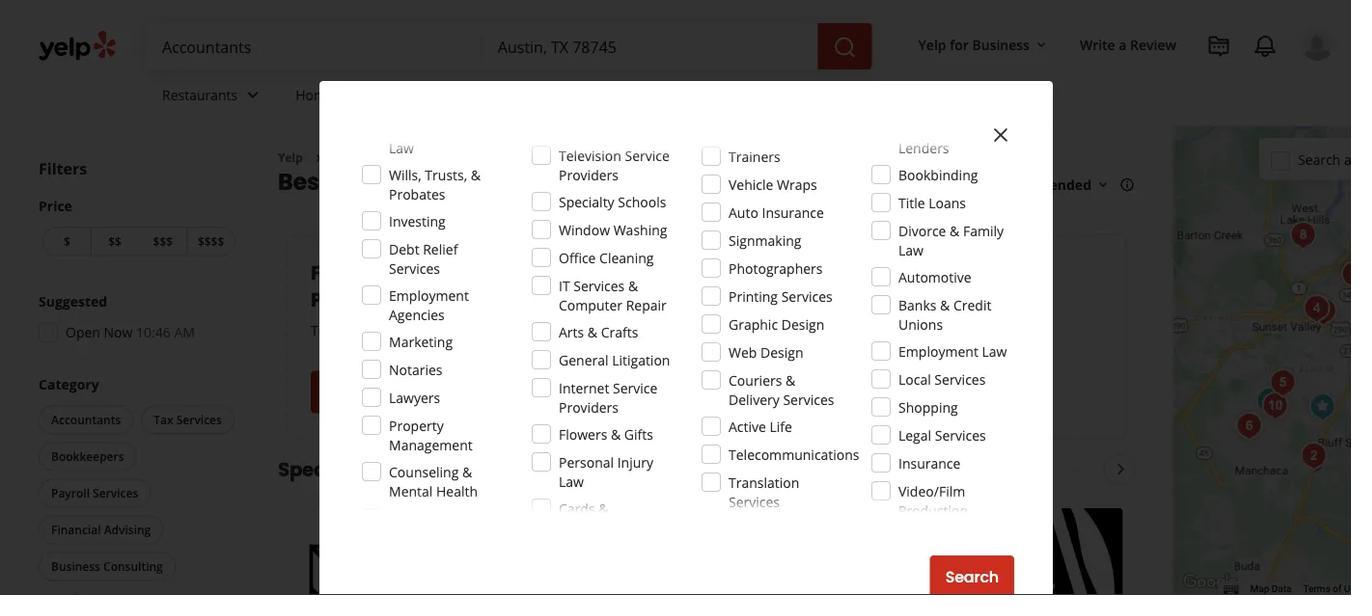 Task type: locate. For each thing, give the bounding box(es) containing it.
None search field
[[147, 23, 876, 69]]

0 horizontal spatial employment
[[389, 286, 469, 304]]

1 horizontal spatial accountants
[[333, 165, 483, 198]]

1 vertical spatial providers
[[559, 398, 619, 416]]

& inside cards & stationery
[[599, 499, 608, 518]]

insurance up video/film
[[899, 454, 961, 472]]

services inside public services & government
[[940, 528, 991, 547]]

employment for agencies
[[389, 286, 469, 304]]

translation services
[[729, 473, 799, 511]]

offers
[[352, 456, 407, 483]]

providers down internet
[[559, 398, 619, 416]]

0 vertical spatial providers
[[559, 166, 619, 184]]

& inside banks & credit unions
[[940, 296, 950, 314]]

service down litigation in the bottom of the page
[[613, 379, 658, 397]]

and
[[475, 321, 499, 340]]

business down "financial"
[[51, 559, 100, 575]]

& left 'credit'
[[940, 296, 950, 314]]

vehicle
[[729, 175, 773, 194]]

litigation
[[612, 351, 670, 369]]

graphic
[[729, 315, 778, 333]]

accountants
[[486, 150, 559, 166], [333, 165, 483, 198], [51, 412, 121, 428]]

1 vertical spatial business
[[51, 559, 100, 575]]

16 info v2 image
[[1120, 177, 1135, 193], [558, 462, 573, 477]]

employment law
[[899, 342, 1007, 360]]

& right couriers
[[786, 371, 795, 389]]

legal
[[899, 426, 931, 444]]

0 horizontal spatial search
[[946, 567, 999, 588]]

loans
[[929, 194, 966, 212]]

search dialog
[[0, 0, 1351, 595]]

design
[[781, 315, 824, 333], [761, 343, 804, 361]]

previous image
[[1065, 458, 1088, 481]]

sponsored
[[485, 460, 554, 479]]

services inside home services link
[[337, 86, 388, 104]]

services inside tax services button
[[176, 412, 222, 428]]

0 vertical spatial design
[[781, 315, 824, 333]]

advising
[[104, 522, 151, 538]]

wraps
[[777, 175, 817, 194]]

close image
[[989, 124, 1012, 147]]

law down 'credit'
[[982, 342, 1007, 360]]

1 horizontal spatial business
[[972, 35, 1030, 54]]

from
[[508, 259, 555, 286], [557, 321, 588, 340]]

service
[[625, 146, 670, 165], [613, 379, 658, 397]]

providers inside internet service providers
[[559, 398, 619, 416]]

services for local services
[[935, 370, 986, 388]]

office cleaning
[[559, 249, 654, 267]]

services for payroll services
[[93, 485, 138, 501]]

& up search button
[[995, 528, 1005, 547]]

group
[[33, 292, 239, 348]]

search inside button
[[946, 567, 999, 588]]

map region
[[1153, 0, 1351, 595]]

a for write
[[1119, 35, 1127, 54]]

1 horizontal spatial search
[[1298, 150, 1341, 169]]

planning
[[431, 119, 486, 138]]

0 vertical spatial 16 info v2 image
[[1120, 177, 1135, 193]]

next image
[[1109, 458, 1132, 481]]

services inside the it services & computer repair
[[574, 277, 625, 295]]

0 horizontal spatial 16 info v2 image
[[558, 462, 573, 477]]

accountants inside button
[[51, 412, 121, 428]]

& right trusts,
[[471, 166, 481, 184]]

insurance
[[762, 203, 824, 221], [899, 454, 961, 472]]

employment for law
[[899, 342, 978, 360]]

notaries
[[389, 360, 443, 379]]

started
[[357, 382, 411, 403]]

for left 16 chevron down v2 icon
[[950, 35, 969, 54]]

general litigation
[[559, 351, 670, 369]]

1 vertical spatial insurance
[[899, 454, 961, 472]]

tax right accountants button
[[154, 412, 173, 428]]

providers inside television service providers
[[559, 166, 619, 184]]

1 horizontal spatial 16 info v2 image
[[1120, 177, 1135, 193]]

business left 16 chevron down v2 icon
[[972, 35, 1030, 54]]

mortgage lenders
[[899, 119, 959, 157]]

1 horizontal spatial yelp
[[918, 35, 946, 54]]

0 vertical spatial service
[[625, 146, 670, 165]]

law
[[389, 138, 414, 157], [899, 241, 924, 259], [982, 342, 1007, 360], [559, 472, 584, 491]]

& for flowers & gifts
[[611, 425, 621, 443]]

revolutions bookkeepers image
[[1250, 382, 1289, 421]]

auto
[[729, 203, 758, 221]]

marketing
[[389, 332, 453, 351]]

management
[[389, 436, 473, 454]]

service up tx
[[625, 146, 670, 165]]

1 horizontal spatial a
[[1344, 150, 1351, 169]]

heston tax co image
[[1304, 292, 1343, 331]]

open now 10:46 am
[[66, 323, 195, 342]]

1 providers from the top
[[559, 166, 619, 184]]

1 vertical spatial yelp
[[278, 150, 303, 166]]

services for professional services
[[408, 150, 455, 166]]

free price estimates from local tax professionals image
[[960, 281, 1056, 378]]

law down estate
[[389, 138, 414, 157]]

tax services button
[[141, 406, 234, 435]]

search up insogna cpa icon
[[1298, 150, 1341, 169]]

tax inside button
[[154, 412, 173, 428]]

flowers
[[559, 425, 607, 443]]

services inside payroll services button
[[93, 485, 138, 501]]

0 vertical spatial for
[[950, 35, 969, 54]]

1 vertical spatial 16 info v2 image
[[558, 462, 573, 477]]

0 vertical spatial search
[[1298, 150, 1341, 169]]

cleaning
[[599, 249, 654, 267]]

search for search a
[[1298, 150, 1341, 169]]

price
[[356, 259, 404, 286]]

divorce & family law
[[899, 221, 1004, 259]]

investing
[[389, 212, 446, 230]]

1 vertical spatial search
[[946, 567, 999, 588]]

search down public services & government
[[946, 567, 999, 588]]

suggested
[[39, 292, 107, 311]]

employment
[[389, 286, 469, 304], [899, 342, 978, 360]]

0 vertical spatial employment
[[389, 286, 469, 304]]

special offers for you
[[278, 456, 477, 483]]

1 horizontal spatial employment
[[899, 342, 978, 360]]

providers for internet
[[559, 398, 619, 416]]

0 vertical spatial business
[[972, 35, 1030, 54]]

0 vertical spatial from
[[508, 259, 555, 286]]

insurance down wraps at right top
[[762, 203, 824, 221]]

category
[[39, 375, 99, 394]]

0 vertical spatial a
[[1119, 35, 1127, 54]]

arts & crafts
[[559, 323, 638, 341]]

yelp up the mortgage
[[918, 35, 946, 54]]

1 vertical spatial service
[[613, 379, 658, 397]]

1 vertical spatial tax
[[154, 412, 173, 428]]

amy l taylor & company image
[[1264, 364, 1302, 402]]

am
[[174, 323, 195, 342]]

for inside "button"
[[950, 35, 969, 54]]

yelp inside "button"
[[918, 35, 946, 54]]

mental
[[389, 482, 433, 500]]

austin,
[[546, 165, 627, 198]]

& inside divorce & family law
[[950, 221, 960, 240]]

providers down television
[[559, 166, 619, 184]]

& left gifts
[[611, 425, 621, 443]]

employment agencies
[[389, 286, 469, 324]]

& left family
[[950, 221, 960, 240]]

0 horizontal spatial insurance
[[762, 203, 824, 221]]

services inside the translation services
[[729, 493, 780, 511]]

credit
[[954, 296, 992, 314]]

group containing suggested
[[33, 292, 239, 348]]

title loans
[[899, 194, 966, 212]]

1 vertical spatial employment
[[899, 342, 978, 360]]

& inside counseling & mental health
[[462, 463, 472, 481]]

law down divorce
[[899, 241, 924, 259]]

business inside yelp for business "button"
[[972, 35, 1030, 54]]

notifications image
[[1254, 35, 1277, 58]]

health
[[436, 482, 478, 500]]

banks
[[899, 296, 937, 314]]

crafts
[[601, 323, 638, 341]]

0 horizontal spatial accountants
[[51, 412, 121, 428]]

employment up local services
[[899, 342, 978, 360]]

2 horizontal spatial accountants
[[486, 150, 559, 166]]

bookkeepers
[[51, 449, 124, 465]]

services for translation services
[[729, 493, 780, 511]]

& for banks & credit unions
[[940, 296, 950, 314]]

services
[[337, 86, 388, 104], [408, 150, 455, 166], [389, 259, 440, 277], [574, 277, 625, 295], [781, 287, 833, 305], [935, 370, 986, 388], [783, 390, 834, 409], [176, 412, 222, 428], [935, 426, 986, 444], [93, 485, 138, 501], [729, 493, 780, 511], [940, 528, 991, 547]]

0 vertical spatial yelp
[[918, 35, 946, 54]]

service inside internet service providers
[[613, 379, 658, 397]]

0 horizontal spatial tax
[[154, 412, 173, 428]]

free price estimates from local tax professionals tell us about your project and get help from sponsored businesses.
[[311, 259, 735, 340]]

16 info v2 image for best accountants near austin, tx 78745
[[1120, 177, 1135, 193]]

agencies
[[389, 305, 445, 324]]

design down printing services
[[781, 315, 824, 333]]

yelp left "16 chevron right v2" image
[[278, 150, 303, 166]]

free
[[311, 259, 352, 286]]

services for legal services
[[935, 426, 986, 444]]

& right arts
[[588, 323, 597, 341]]

from left it
[[508, 259, 555, 286]]

16 chevron right v2 image
[[311, 150, 326, 166]]

&
[[471, 166, 481, 184], [950, 221, 960, 240], [628, 277, 638, 295], [940, 296, 950, 314], [588, 323, 597, 341], [786, 371, 795, 389], [611, 425, 621, 443], [462, 463, 472, 481], [599, 499, 608, 518], [995, 528, 1005, 547]]

1 vertical spatial a
[[1344, 150, 1351, 169]]

1 vertical spatial from
[[557, 321, 588, 340]]

law down personal
[[559, 472, 584, 491]]

providers
[[559, 166, 619, 184], [559, 398, 619, 416]]

0 vertical spatial tax
[[609, 259, 643, 286]]

1 horizontal spatial tax
[[609, 259, 643, 286]]

us
[[336, 321, 351, 340]]

shopping
[[899, 398, 958, 416]]

signmaking
[[729, 231, 801, 249]]

active
[[729, 417, 766, 436]]

yelp for yelp link
[[278, 150, 303, 166]]

law inside personal injury law
[[559, 472, 584, 491]]

yelp link
[[278, 150, 303, 166]]

blaine gary cpa image
[[1298, 290, 1336, 328]]

search for search
[[946, 567, 999, 588]]

& for cards & stationery
[[599, 499, 608, 518]]

home services link
[[280, 69, 431, 125]]

printing
[[729, 287, 778, 305]]

write a review link
[[1072, 27, 1184, 62]]

lenders
[[899, 138, 949, 157]]

16 chevron down v2 image
[[1034, 37, 1049, 53]]

& for arts & crafts
[[588, 323, 597, 341]]

accountants link
[[486, 150, 559, 166]]

1 horizontal spatial for
[[950, 35, 969, 54]]

category group
[[35, 375, 239, 595]]

& up health
[[462, 463, 472, 481]]

1 vertical spatial design
[[761, 343, 804, 361]]

search image
[[833, 36, 857, 59]]

from down the computer at the left of page
[[557, 321, 588, 340]]

& for divorce & family law
[[950, 221, 960, 240]]

employment up agencies
[[389, 286, 469, 304]]

0 horizontal spatial yelp
[[278, 150, 303, 166]]

tax
[[609, 259, 643, 286], [154, 412, 173, 428]]

tax up repair
[[609, 259, 643, 286]]

& up stationery
[[599, 499, 608, 518]]

probates
[[389, 185, 445, 203]]

sort:
[[958, 176, 987, 194]]

0 horizontal spatial from
[[508, 259, 555, 286]]

graphic design
[[729, 315, 824, 333]]

terms of us
[[1303, 584, 1351, 595]]

& for counseling & mental health
[[462, 463, 472, 481]]

& for couriers & delivery services
[[786, 371, 795, 389]]

services inside debt relief services
[[389, 259, 440, 277]]

service for internet service providers
[[613, 379, 658, 397]]

0 horizontal spatial business
[[51, 559, 100, 575]]

internet
[[559, 379, 609, 397]]

1 horizontal spatial from
[[557, 321, 588, 340]]

& up repair
[[628, 277, 638, 295]]

design down graphic design
[[761, 343, 804, 361]]

0 horizontal spatial a
[[1119, 35, 1127, 54]]

legal services
[[899, 426, 986, 444]]

& inside couriers & delivery services
[[786, 371, 795, 389]]

1 vertical spatial for
[[411, 456, 437, 483]]

filters
[[39, 158, 87, 179]]

projects image
[[1207, 35, 1231, 58]]

for down management
[[411, 456, 437, 483]]

law inside divorce & family law
[[899, 241, 924, 259]]

design for graphic design
[[781, 315, 824, 333]]

2 providers from the top
[[559, 398, 619, 416]]

& inside the it services & computer repair
[[628, 277, 638, 295]]

service inside television service providers
[[625, 146, 670, 165]]



Task type: vqa. For each thing, say whether or not it's contained in the screenshot.
'BRING'
no



Task type: describe. For each thing, give the bounding box(es) containing it.
best
[[278, 165, 328, 198]]

specialty schools
[[559, 193, 666, 211]]

specialty
[[559, 193, 614, 211]]

video/film
[[899, 482, 965, 500]]

personal injury law
[[559, 453, 653, 491]]

$$ button
[[90, 227, 138, 256]]

$$
[[108, 234, 122, 249]]

near
[[487, 165, 541, 198]]

consulting
[[103, 559, 163, 575]]

terms
[[1303, 584, 1330, 595]]

1 horizontal spatial insurance
[[899, 454, 961, 472]]

services inside couriers & delivery services
[[783, 390, 834, 409]]

yelp for business button
[[911, 27, 1057, 62]]

tax inside free price estimates from local tax professionals tell us about your project and get help from sponsored businesses.
[[609, 259, 643, 286]]

estate planning law
[[389, 119, 486, 157]]

review
[[1130, 35, 1176, 54]]

business categories element
[[147, 69, 1335, 125]]

insogna cpa image
[[1284, 216, 1323, 255]]

data
[[1272, 584, 1292, 595]]

video/film production
[[899, 482, 968, 520]]

delivery
[[729, 390, 780, 409]]

counseling & mental health
[[389, 463, 478, 500]]

service for television service providers
[[625, 146, 670, 165]]

telecommunications
[[729, 445, 859, 464]]

public services & government
[[899, 528, 1005, 566]]

auto insurance
[[729, 203, 824, 221]]

property
[[389, 416, 444, 435]]

automotive
[[899, 268, 972, 286]]

it
[[559, 277, 570, 295]]

get
[[326, 382, 353, 403]]

unions
[[899, 315, 943, 333]]

business consulting button
[[39, 553, 175, 581]]

mortgage
[[899, 119, 959, 138]]

repair
[[626, 296, 667, 314]]

office
[[559, 249, 596, 267]]

public
[[899, 528, 937, 547]]

estate
[[389, 119, 428, 138]]

$$$$
[[198, 234, 224, 249]]

photographers
[[729, 259, 823, 277]]

providers for television
[[559, 166, 619, 184]]

of
[[1333, 584, 1342, 595]]

keyboard shortcuts image
[[1223, 585, 1239, 595]]

& inside public services & government
[[995, 528, 1005, 547]]

computer
[[559, 296, 623, 314]]

sweeten cpa image
[[1256, 387, 1295, 426]]

yelp for yelp for business
[[918, 35, 946, 54]]

tax services
[[154, 412, 222, 428]]

get started button
[[311, 371, 427, 413]]

payroll services button
[[39, 479, 151, 508]]

cor bookkeeping & consulting image
[[1335, 256, 1351, 294]]

price
[[39, 196, 72, 215]]

professional
[[334, 150, 405, 166]]

price group
[[39, 196, 239, 260]]

restaurants
[[162, 86, 238, 104]]

google image
[[1178, 570, 1242, 595]]

vehicle wraps
[[729, 175, 817, 194]]

property management
[[389, 416, 473, 454]]

services for it services & computer repair
[[574, 277, 625, 295]]

exacta bookkeeping & tax services image
[[1303, 388, 1342, 427]]

24 chevron down v2 image
[[242, 83, 265, 107]]

user actions element
[[903, 24, 1351, 143]]

business inside "business consulting" button
[[51, 559, 100, 575]]

a for search
[[1344, 150, 1351, 169]]

services for public services & government
[[940, 528, 991, 547]]

professionals
[[311, 286, 439, 313]]

16 info v2 image for special offers for you
[[558, 462, 573, 477]]

it services & computer repair
[[559, 277, 667, 314]]

stationery
[[559, 519, 623, 537]]

write
[[1080, 35, 1115, 54]]

washing
[[613, 221, 667, 239]]

special
[[278, 456, 348, 483]]

estimates
[[408, 259, 505, 286]]

search a
[[1298, 150, 1351, 169]]

businesses.
[[662, 321, 735, 340]]

howe & romero, cpas image
[[1230, 407, 1269, 446]]

services for tax services
[[176, 412, 222, 428]]

home
[[296, 86, 334, 104]]

active life
[[729, 417, 792, 436]]

printing services
[[729, 287, 833, 305]]

best accountants near austin, tx 78745
[[278, 165, 734, 198]]

design for web design
[[761, 343, 804, 361]]

title
[[899, 194, 925, 212]]

business consulting
[[51, 559, 163, 575]]

couriers
[[729, 371, 782, 389]]

services for home services
[[337, 86, 388, 104]]

$
[[64, 234, 70, 249]]

wills, trusts, & probates
[[389, 166, 481, 203]]

restaurants link
[[147, 69, 280, 125]]

terms of us link
[[1303, 584, 1351, 595]]

television service providers
[[559, 146, 670, 184]]

sponsored
[[591, 321, 658, 340]]

professional services link
[[334, 150, 455, 166]]

tx
[[632, 165, 661, 198]]

search button
[[930, 556, 1014, 595]]

bookbinding
[[899, 166, 978, 184]]

divorce
[[899, 221, 946, 240]]

cards
[[559, 499, 595, 518]]

home services
[[296, 86, 388, 104]]

trainers
[[729, 147, 780, 166]]

government
[[899, 548, 978, 566]]

& inside wills, trusts, & probates
[[471, 166, 481, 184]]

services for printing services
[[781, 287, 833, 305]]

onion creek tax service image
[[1295, 437, 1333, 476]]

cor bookkeeping & consulting image
[[1335, 256, 1351, 294]]

payroll
[[51, 485, 90, 501]]

0 vertical spatial insurance
[[762, 203, 824, 221]]

0 horizontal spatial for
[[411, 456, 437, 483]]

map data
[[1250, 584, 1292, 595]]

schools
[[618, 193, 666, 211]]

flowers & gifts
[[559, 425, 653, 443]]

tell
[[311, 321, 333, 340]]

window washing
[[559, 221, 667, 239]]

law inside estate planning law
[[389, 138, 414, 157]]



